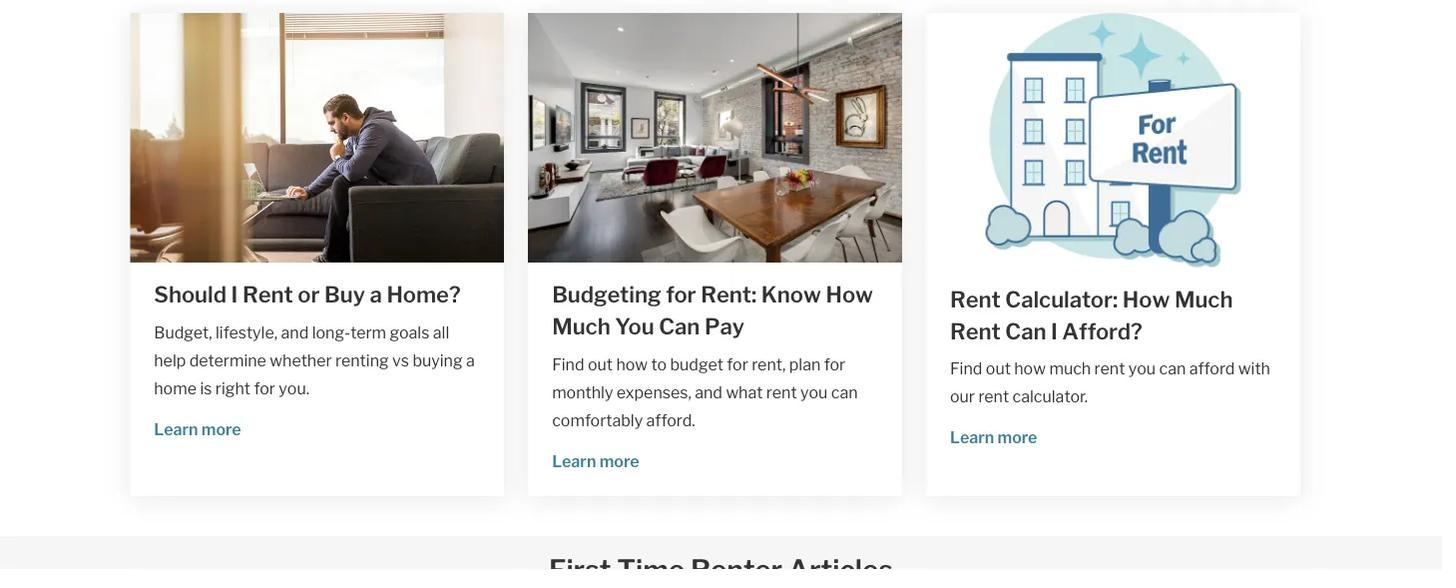 Task type: vqa. For each thing, say whether or not it's contained in the screenshot.
377-
no



Task type: locate. For each thing, give the bounding box(es) containing it.
can
[[1160, 359, 1186, 379], [831, 382, 858, 402]]

whether
[[270, 350, 332, 370]]

1 horizontal spatial can
[[1160, 359, 1186, 379]]

to
[[651, 354, 667, 374]]

out for much
[[588, 354, 613, 374]]

for
[[666, 281, 697, 308], [727, 354, 749, 374], [824, 354, 846, 374], [254, 378, 275, 398]]

1 horizontal spatial and
[[695, 382, 723, 402]]

much up afford
[[1175, 286, 1233, 313]]

learn more down is
[[154, 419, 241, 439]]

apartment complex image
[[927, 13, 1301, 267]]

learn for rent calculator: how much rent can i afford?
[[950, 428, 995, 447]]

more down right
[[202, 419, 241, 439]]

more down the comfortably
[[600, 451, 640, 471]]

rent calculator: how much rent can i afford?
[[950, 286, 1233, 345]]

i down calculator:
[[1051, 318, 1058, 345]]

1 vertical spatial and
[[695, 382, 723, 402]]

out up monthly
[[588, 354, 613, 374]]

or
[[298, 281, 320, 308]]

0 horizontal spatial rent
[[767, 382, 797, 402]]

1 horizontal spatial out
[[986, 359, 1011, 379]]

0 vertical spatial i
[[231, 281, 238, 308]]

0 vertical spatial can
[[1160, 359, 1186, 379]]

find up our
[[950, 359, 983, 379]]

for right plan
[[824, 354, 846, 374]]

1 vertical spatial i
[[1051, 318, 1058, 345]]

should
[[154, 281, 227, 308]]

plan
[[790, 354, 821, 374]]

and up whether
[[281, 322, 309, 342]]

i
[[231, 281, 238, 308], [1051, 318, 1058, 345]]

rent
[[243, 281, 293, 308], [950, 286, 1001, 313], [950, 318, 1001, 345]]

1 horizontal spatial much
[[1175, 286, 1233, 313]]

a inside budget, lifestyle, and long-term goals all help determine whether renting vs buying a home is right for you.
[[466, 350, 475, 370]]

find inside the 'find out how much rent you can afford with our rent calculator.'
[[950, 359, 983, 379]]

vs
[[392, 350, 409, 370]]

can
[[659, 313, 700, 340], [1006, 318, 1047, 345]]

rent down rent,
[[767, 382, 797, 402]]

much inside 'rent calculator: how much rent can i afford?'
[[1175, 286, 1233, 313]]

more for should i rent or buy a home?
[[202, 419, 241, 439]]

learn down home
[[154, 419, 198, 439]]

2 horizontal spatial learn more
[[950, 428, 1038, 447]]

find inside find out how to budget for rent, plan for monthly expenses, and what rent you can comfortably afford.
[[552, 354, 585, 374]]

for up what
[[727, 354, 749, 374]]

how inside the 'find out how much rent you can afford with our rent calculator.'
[[1015, 359, 1046, 379]]

how inside 'rent calculator: how much rent can i afford?'
[[1123, 286, 1170, 313]]

should i rent or buy a home? link
[[154, 278, 480, 310]]

for left you.
[[254, 378, 275, 398]]

right
[[216, 378, 251, 398]]

1 horizontal spatial how
[[1123, 286, 1170, 313]]

a
[[370, 281, 382, 308], [466, 350, 475, 370]]

1 horizontal spatial learn
[[552, 451, 596, 471]]

a right "buy"
[[370, 281, 382, 308]]

you.
[[279, 378, 310, 398]]

find for budgeting for rent: know how much you can pay
[[552, 354, 585, 374]]

1 horizontal spatial find
[[950, 359, 983, 379]]

0 horizontal spatial a
[[370, 281, 382, 308]]

learn more for should i rent or buy a home?
[[154, 419, 241, 439]]

how up calculator.
[[1015, 359, 1046, 379]]

redfin agent walking image
[[130, 13, 504, 262]]

out inside find out how to budget for rent, plan for monthly expenses, and what rent you can comfortably afford.
[[588, 354, 613, 374]]

can up "budget" at the bottom of the page
[[659, 313, 700, 340]]

a right buying
[[466, 350, 475, 370]]

i up lifestyle,
[[231, 281, 238, 308]]

1 horizontal spatial i
[[1051, 318, 1058, 345]]

out for can
[[986, 359, 1011, 379]]

0 vertical spatial a
[[370, 281, 382, 308]]

0 horizontal spatial learn more
[[154, 419, 241, 439]]

learn down the comfortably
[[552, 451, 596, 471]]

how right know
[[826, 281, 874, 308]]

you
[[615, 313, 655, 340]]

budget, lifestyle, and long-term goals all help determine whether renting vs buying a home is right for you.
[[154, 322, 475, 398]]

0 horizontal spatial how
[[826, 281, 874, 308]]

should i rent or buy a home?
[[154, 281, 461, 308]]

you
[[1129, 359, 1156, 379], [801, 382, 828, 402]]

much
[[1175, 286, 1233, 313], [552, 313, 611, 340]]

how
[[826, 281, 874, 308], [1123, 286, 1170, 313]]

learn down our
[[950, 428, 995, 447]]

and
[[281, 322, 309, 342], [695, 382, 723, 402]]

budgeting
[[552, 281, 662, 308]]

for inside budget, lifestyle, and long-term goals all help determine whether renting vs buying a home is right for you.
[[254, 378, 275, 398]]

more down calculator.
[[998, 428, 1038, 447]]

how for you
[[616, 354, 648, 374]]

how inside find out how to budget for rent, plan for monthly expenses, and what rent you can comfortably afford.
[[616, 354, 648, 374]]

1 horizontal spatial more
[[600, 451, 640, 471]]

home?
[[387, 281, 461, 308]]

can down calculator:
[[1006, 318, 1047, 345]]

0 horizontal spatial and
[[281, 322, 309, 342]]

0 horizontal spatial how
[[616, 354, 648, 374]]

1 horizontal spatial how
[[1015, 359, 1046, 379]]

2 horizontal spatial more
[[998, 428, 1038, 447]]

0 horizontal spatial learn
[[154, 419, 198, 439]]

you down afford?
[[1129, 359, 1156, 379]]

rent left or
[[243, 281, 293, 308]]

how up afford?
[[1123, 286, 1170, 313]]

out
[[588, 354, 613, 374], [986, 359, 1011, 379]]

learn more down our
[[950, 428, 1038, 447]]

and down "budget" at the bottom of the page
[[695, 382, 723, 402]]

2 horizontal spatial learn
[[950, 428, 995, 447]]

rent inside find out how to budget for rent, plan for monthly expenses, and what rent you can comfortably afford.
[[767, 382, 797, 402]]

1 vertical spatial can
[[831, 382, 858, 402]]

learn more down the comfortably
[[552, 451, 640, 471]]

learn for should i rent or buy a home?
[[154, 419, 198, 439]]

out inside the 'find out how much rent you can afford with our rent calculator.'
[[986, 359, 1011, 379]]

for left the rent:
[[666, 281, 697, 308]]

how left to on the left of page
[[616, 354, 648, 374]]

0 horizontal spatial i
[[231, 281, 238, 308]]

0 vertical spatial you
[[1129, 359, 1156, 379]]

find out how to budget for rent, plan for monthly expenses, and what rent you can comfortably afford.
[[552, 354, 858, 430]]

calculator.
[[1013, 387, 1088, 407]]

1 vertical spatial you
[[801, 382, 828, 402]]

you down plan
[[801, 382, 828, 402]]

can inside 'rent calculator: how much rent can i afford?'
[[1006, 318, 1047, 345]]

can inside the 'find out how much rent you can afford with our rent calculator.'
[[1160, 359, 1186, 379]]

rent right our
[[979, 387, 1010, 407]]

i inside 'rent calculator: how much rent can i afford?'
[[1051, 318, 1058, 345]]

1 horizontal spatial a
[[466, 350, 475, 370]]

can inside find out how to budget for rent, plan for monthly expenses, and what rent you can comfortably afford.
[[831, 382, 858, 402]]

with
[[1239, 359, 1271, 379]]

for inside 'budgeting for rent: know how much you can pay'
[[666, 281, 697, 308]]

0 horizontal spatial can
[[659, 313, 700, 340]]

find up monthly
[[552, 354, 585, 374]]

0 horizontal spatial out
[[588, 354, 613, 374]]

out left much
[[986, 359, 1011, 379]]

0 horizontal spatial more
[[202, 419, 241, 439]]

much down budgeting
[[552, 313, 611, 340]]

afford
[[1190, 359, 1235, 379]]

0 vertical spatial and
[[281, 322, 309, 342]]

rent down afford?
[[1095, 359, 1126, 379]]

know
[[762, 281, 822, 308]]

how
[[616, 354, 648, 374], [1015, 359, 1046, 379]]

and inside find out how to budget for rent, plan for monthly expenses, and what rent you can comfortably afford.
[[695, 382, 723, 402]]

learn more
[[154, 419, 241, 439], [950, 428, 1038, 447], [552, 451, 640, 471]]

1 vertical spatial a
[[466, 350, 475, 370]]

find out how much rent you can afford with our rent calculator.
[[950, 359, 1271, 407]]

0 horizontal spatial much
[[552, 313, 611, 340]]

0 horizontal spatial can
[[831, 382, 858, 402]]

lifestyle,
[[216, 322, 278, 342]]

0 horizontal spatial you
[[801, 382, 828, 402]]

learn
[[154, 419, 198, 439], [950, 428, 995, 447], [552, 451, 596, 471]]

find
[[552, 354, 585, 374], [950, 359, 983, 379]]

0 horizontal spatial find
[[552, 354, 585, 374]]

1 horizontal spatial learn more
[[552, 451, 640, 471]]

budget
[[670, 354, 724, 374]]

rent
[[1095, 359, 1126, 379], [767, 382, 797, 402], [979, 387, 1010, 407]]

1 horizontal spatial can
[[1006, 318, 1047, 345]]

1 horizontal spatial you
[[1129, 359, 1156, 379]]

more
[[202, 419, 241, 439], [998, 428, 1038, 447], [600, 451, 640, 471]]



Task type: describe. For each thing, give the bounding box(es) containing it.
find for rent calculator: how much rent can i afford?
[[950, 359, 983, 379]]

learn for budgeting for rent: know how much you can pay
[[552, 451, 596, 471]]

living room in apartment for rent image
[[528, 13, 903, 262]]

more for budgeting for rent: know how much you can pay
[[600, 451, 640, 471]]

long-
[[312, 322, 351, 342]]

much inside 'budgeting for rent: know how much you can pay'
[[552, 313, 611, 340]]

can inside 'budgeting for rent: know how much you can pay'
[[659, 313, 700, 340]]

rent calculator: how much rent can i afford? link
[[950, 283, 1277, 347]]

buy
[[325, 281, 365, 308]]

and inside budget, lifestyle, and long-term goals all help determine whether renting vs buying a home is right for you.
[[281, 322, 309, 342]]

learn more for budgeting for rent: know how much you can pay
[[552, 451, 640, 471]]

how for i
[[1015, 359, 1046, 379]]

budgeting for rent: know how much you can pay
[[552, 281, 874, 340]]

afford?
[[1063, 318, 1143, 345]]

rent,
[[752, 354, 786, 374]]

term
[[351, 322, 386, 342]]

1 horizontal spatial rent
[[979, 387, 1010, 407]]

more for rent calculator: how much rent can i afford?
[[998, 428, 1038, 447]]

determine
[[189, 350, 266, 370]]

all
[[433, 322, 450, 342]]

pay
[[705, 313, 745, 340]]

budget,
[[154, 322, 212, 342]]

much
[[1050, 359, 1091, 379]]

rent up our
[[950, 318, 1001, 345]]

2 horizontal spatial rent
[[1095, 359, 1126, 379]]

rent:
[[701, 281, 757, 308]]

you inside find out how to budget for rent, plan for monthly expenses, and what rent you can comfortably afford.
[[801, 382, 828, 402]]

expenses,
[[617, 382, 692, 402]]

budgeting for rent: know how much you can pay link
[[552, 278, 879, 342]]

you inside the 'find out how much rent you can afford with our rent calculator.'
[[1129, 359, 1156, 379]]

help
[[154, 350, 186, 370]]

buying
[[413, 350, 463, 370]]

goals
[[390, 322, 430, 342]]

is
[[200, 378, 212, 398]]

home
[[154, 378, 197, 398]]

how inside 'budgeting for rent: know how much you can pay'
[[826, 281, 874, 308]]

afford.
[[647, 410, 695, 430]]

our
[[950, 387, 975, 407]]

renting
[[336, 350, 389, 370]]

what
[[726, 382, 763, 402]]

calculator:
[[1006, 286, 1118, 313]]

learn more for rent calculator: how much rent can i afford?
[[950, 428, 1038, 447]]

rent left calculator:
[[950, 286, 1001, 313]]

comfortably
[[552, 410, 643, 430]]

monthly
[[552, 382, 613, 402]]



